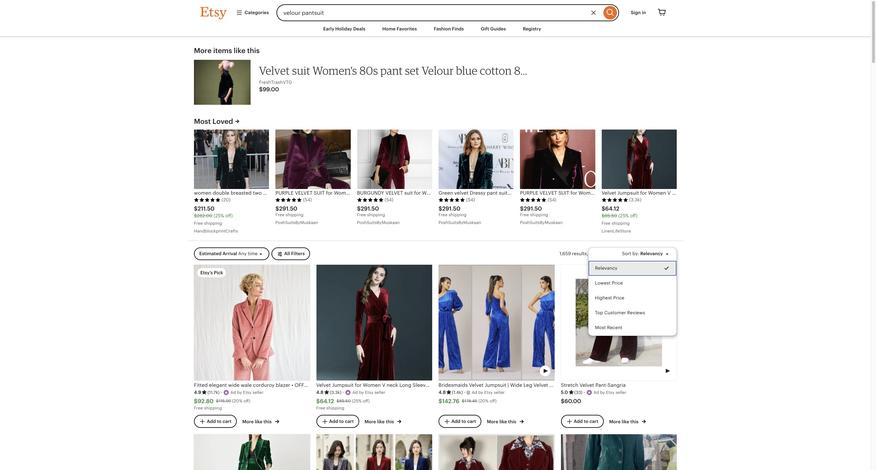 Task type: vqa. For each thing, say whether or not it's contained in the screenshot.
b corresponding to 142.76
yes



Task type: locate. For each thing, give the bounding box(es) containing it.
most
[[194, 118, 211, 125], [595, 325, 606, 331]]

more for 92.80
[[242, 419, 254, 425]]

early holiday deals link
[[318, 23, 371, 35]]

1 vertical spatial velvet jumpsuit for women v neck long sleeves velvet romper wide leg jumpsuit fall winter jumpsuit with belt overalls plus size clothing r58 image
[[316, 265, 432, 381]]

5 5 out of 5 stars image from the left
[[520, 198, 547, 202]]

fashion
[[434, 26, 451, 32]]

0 vertical spatial price
[[612, 280, 623, 286]]

3 a from the left
[[472, 390, 475, 395]]

1 horizontal spatial 4.8
[[439, 390, 446, 395]]

1 add to cart button from the left
[[194, 415, 237, 428]]

a down wide
[[231, 390, 233, 395]]

b for 142.76
[[479, 390, 481, 395]]

cart for 92.80
[[223, 419, 232, 424]]

b for 64.12
[[359, 390, 362, 395]]

velvet jumpsuit for women v neck long sleeves velvet romper wide leg jumpsuit fall winter jumpsuit with belt overalls plus size clothing r58 image
[[602, 130, 677, 189], [316, 265, 432, 381]]

4 cart from the left
[[590, 419, 599, 424]]

add down $ 92.80 $ 115.99 (20% off) free shipping
[[207, 419, 216, 424]]

(20% right "178.45" at the right of the page
[[479, 399, 489, 404]]

0 vertical spatial velvet jumpsuit for women v neck long sleeves velvet romper wide leg jumpsuit fall winter jumpsuit with belt overalls plus size clothing r58 image
[[602, 130, 677, 189]]

0 horizontal spatial (3.3k)
[[330, 390, 342, 395]]

2 d from the left
[[355, 390, 358, 395]]

4 a from the left
[[594, 390, 597, 395]]

most recent
[[595, 325, 623, 331]]

1 horizontal spatial velvet jumpsuit for women v neck long sleeves velvet romper wide leg jumpsuit fall winter jumpsuit with belt overalls plus size clothing r58 image
[[602, 130, 677, 189]]

more like this link for 92.80
[[242, 418, 279, 425]]

4 etsy from the left
[[606, 390, 615, 395]]

2 add from the left
[[329, 419, 338, 424]]

291.50 for purple velvet suit for women/ women pant suit/womens tuxedo /women pant suit/business suit women/women tailored suit/womens coats suit set/ image
[[524, 206, 542, 212]]

shipping inside $ 64.12 $ 85.50 (25% off) free shipping
[[326, 406, 344, 411]]

4.8
[[316, 390, 324, 395], [439, 390, 446, 395]]

64.12 for $ 64.12 $ 85.50 (25% off) free shipping
[[320, 398, 334, 405]]

3 add to cart button from the left
[[439, 415, 482, 428]]

add to cart button down $ 92.80 $ 115.99 (20% off) free shipping
[[194, 415, 237, 428]]

add down 60.00
[[574, 419, 583, 424]]

0 horizontal spatial relevancy
[[595, 266, 618, 271]]

2 a d b y etsy seller from the left
[[352, 390, 386, 395]]

0 vertical spatial relevancy
[[641, 251, 663, 256]]

b down wide
[[237, 390, 240, 395]]

1 (54) from the left
[[303, 197, 312, 203]]

2 · from the left
[[343, 390, 344, 395]]

shipping
[[286, 213, 304, 218], [367, 213, 385, 218], [449, 213, 467, 218], [530, 213, 548, 218], [204, 221, 222, 226], [612, 221, 630, 226], [204, 406, 222, 411], [326, 406, 344, 411]]

add for 92.80
[[207, 419, 216, 424]]

relevancy right by:
[[641, 251, 663, 256]]

etsy
[[243, 390, 252, 395], [365, 390, 373, 395], [485, 390, 493, 395], [606, 390, 615, 395]]

y down 'pant-'
[[603, 390, 605, 395]]

(3.3k) up $ 64.12 $ 85.50 (25% off) free shipping
[[330, 390, 342, 395]]

a d b y etsy seller for 142.76
[[472, 390, 505, 395]]

2 horizontal spatial (25%
[[619, 213, 629, 219]]

clothing
[[313, 383, 334, 388]]

1 vertical spatial 85.50
[[339, 399, 351, 404]]

1 d from the left
[[233, 390, 236, 395]]

menu bar
[[188, 21, 683, 37]]

add to cart down $ 92.80 $ 115.99 (20% off) free shipping
[[207, 419, 232, 424]]

2 b from the left
[[359, 390, 362, 395]]

$ 291.50 free shipping poshsuitsbymuskaan for purple velvet suit for women/ women pant suit/womens tuxedo /women pant suit/business suit women/women tailored suit/womens coats suit set/ image
[[520, 206, 563, 225]]

4 (54) from the left
[[548, 197, 557, 203]]

free
[[276, 213, 285, 218], [357, 213, 366, 218], [439, 213, 448, 218], [520, 213, 529, 218], [194, 221, 203, 226], [602, 221, 611, 226], [194, 406, 203, 411], [316, 406, 325, 411]]

2 4.8 from the left
[[439, 390, 446, 395]]

d down wide
[[233, 390, 236, 395]]

home favorites
[[383, 26, 417, 32]]

most left loved
[[194, 118, 211, 125]]

velvet
[[580, 383, 594, 388]]

3 to from the left
[[462, 419, 466, 424]]

etsy down the sangria
[[606, 390, 615, 395]]

115.99
[[219, 399, 231, 404]]

2 (54) from the left
[[385, 197, 394, 203]]

fashion finds link
[[429, 23, 469, 35]]

2 add to cart from the left
[[329, 419, 354, 424]]

5 out of 5 stars image
[[194, 198, 221, 202], [276, 198, 302, 202], [357, 198, 384, 202], [439, 198, 465, 202], [520, 198, 547, 202], [602, 198, 628, 202]]

64.12 down clothing
[[320, 398, 334, 405]]

1 etsy from the left
[[243, 390, 252, 395]]

1 product video element from the left
[[439, 265, 555, 381]]

more like this link up green velvet 1970s 'montgomery ward' bell bottom suit image
[[609, 418, 646, 425]]

velvet jumpsuit for women v neck long sleeves velvet romper wide leg jumpsuit fall winter jumpsuit with belt overalls plus size clothing r58 image for (3.3k)
[[602, 130, 677, 189]]

velvet suit women's 80s pant set velour blue cotton 80s sport suit pajamas style set velour pantsuit blue velvet pantsuit athletic suit image
[[194, 60, 251, 105]]

price for highest price
[[614, 295, 625, 301]]

more
[[194, 47, 212, 55], [242, 419, 254, 425], [365, 419, 376, 425], [487, 419, 499, 425], [609, 419, 621, 425]]

highest price
[[595, 295, 625, 301]]

3 y from the left
[[481, 390, 483, 395]]

d for 92.80
[[233, 390, 236, 395]]

(54) for green velvet dressy pant suits for women wedding guest/women formal suit/custom business/prom 2 piece suits for women and girls image
[[466, 197, 475, 203]]

2 more like this link from the left
[[365, 418, 402, 425]]

a d b y etsy seller down "wale"
[[231, 390, 264, 395]]

(33)
[[575, 390, 583, 395]]

relevancy
[[641, 251, 663, 256], [595, 266, 618, 271]]

estimated
[[199, 251, 222, 257]]

3 $ 291.50 free shipping poshsuitsbymuskaan from the left
[[439, 206, 481, 225]]

sign in
[[631, 10, 646, 15]]

1 horizontal spatial 85.50
[[605, 213, 617, 219]]

purple velvet suit for women/ women pant suit/womens tuxedo /women pant suit/business suit women/women tailored suit/womens coats suit set/ image
[[520, 130, 595, 189]]

seller for 92.80
[[253, 390, 264, 395]]

this up silver gray/ red/ blue velvet pantsuit, designer woman suit jacket + pants slim cut deluxe for smart casual/ formal/ party event/ gift image
[[386, 419, 394, 425]]

velvet jumpsuit for women v neck long sleeves velvet romper wide leg jumpsuit fall winter jumpsuit with belt overalls plus size clothing r58 image for ·
[[316, 265, 432, 381]]

4 291.50 from the left
[[524, 206, 542, 212]]

d up $ 64.12 $ 85.50 (25% off) free shipping
[[355, 390, 358, 395]]

product video element
[[439, 265, 555, 381], [561, 265, 677, 381]]

elegant
[[209, 383, 227, 388]]

poshsuitsbymuskaan
[[276, 220, 318, 225], [357, 220, 400, 225], [439, 220, 481, 225], [520, 220, 563, 225]]

0 horizontal spatial (25%
[[214, 213, 224, 219]]

pick
[[214, 270, 223, 275]]

2 291.50 from the left
[[361, 206, 379, 212]]

more like this up women's velvet 2 piece suit office lady business blazer&pants double breasted wedding image
[[242, 419, 273, 425]]

etsy down "wale"
[[243, 390, 252, 395]]

1 vertical spatial 64.12
[[320, 398, 334, 405]]

$ inside freshtrashvtg $ 99.00
[[259, 86, 263, 93]]

y up the $ 142.76 $ 178.45 (20% off)
[[481, 390, 483, 395]]

most inside "link"
[[595, 325, 606, 331]]

like up silver gray/ red/ blue velvet pantsuit, designer woman suit jacket + pants slim cut deluxe for smart casual/ formal/ party event/ gift image
[[377, 419, 385, 425]]

3 5 out of 5 stars image from the left
[[357, 198, 384, 202]]

0 vertical spatial 85.50
[[605, 213, 617, 219]]

purple velvet suit for women/ women pant suit/womens suit/women pant suit/business suit women/women tailored suit/womens coats suit set/ image
[[276, 130, 351, 189]]

more like this link up vintage 1970s burgundy velvet 3-piece pant suit by one main place - xs image
[[487, 418, 524, 425]]

2 product video element from the left
[[561, 265, 677, 381]]

most for most loved
[[194, 118, 211, 125]]

85.50
[[605, 213, 617, 219], [339, 399, 351, 404]]

1 b from the left
[[237, 390, 240, 395]]

etsy up the $ 142.76 $ 178.45 (20% off)
[[485, 390, 493, 395]]

more like this up silver gray/ red/ blue velvet pantsuit, designer woman suit jacket + pants slim cut deluxe for smart casual/ formal/ party event/ gift image
[[365, 419, 395, 425]]

0 horizontal spatial velvet jumpsuit for women v neck long sleeves velvet romper wide leg jumpsuit fall winter jumpsuit with belt overalls plus size clothing r58 image
[[316, 265, 432, 381]]

add to cart button down the $ 142.76 $ 178.45 (20% off)
[[439, 415, 482, 428]]

1 more like this from the left
[[242, 419, 273, 425]]

all
[[284, 251, 290, 257]]

1 cart from the left
[[223, 419, 232, 424]]

1 horizontal spatial (20%
[[479, 399, 489, 404]]

add to cart
[[207, 419, 232, 424], [329, 419, 354, 424], [452, 419, 476, 424], [574, 419, 599, 424]]

0 horizontal spatial product video element
[[439, 265, 555, 381]]

more for 64.12
[[365, 419, 376, 425]]

etsy for 142.76
[[485, 390, 493, 395]]

y for 92.80
[[240, 390, 242, 395]]

a d b y etsy seller up "178.45" at the right of the page
[[472, 390, 505, 395]]

1 seller from the left
[[253, 390, 264, 395]]

1 add from the left
[[207, 419, 216, 424]]

1 vertical spatial relevancy
[[595, 266, 618, 271]]

d down 'pant-'
[[596, 390, 599, 395]]

etsy's
[[200, 270, 213, 275]]

relevancy down the ads at the bottom right of page
[[595, 266, 618, 271]]

more up silver gray/ red/ blue velvet pantsuit, designer woman suit jacket + pants slim cut deluxe for smart casual/ formal/ party event/ gift image
[[365, 419, 376, 425]]

4 b from the left
[[600, 390, 603, 395]]

cart for 64.12
[[345, 419, 354, 424]]

0 horizontal spatial 4.8
[[316, 390, 324, 395]]

291.50
[[279, 206, 297, 212], [361, 206, 379, 212], [442, 206, 461, 212], [524, 206, 542, 212]]

d
[[233, 390, 236, 395], [355, 390, 358, 395], [475, 390, 477, 395], [596, 390, 599, 395]]

price up top customer reviews
[[614, 295, 625, 301]]

women double breasted two piece suit in velvet in emerald green /emerald green/two piece suit/top/womens suit/women's suit set/wedding suit. image
[[194, 130, 269, 189]]

1 horizontal spatial product video element
[[561, 265, 677, 381]]

free inside $ 92.80 $ 115.99 (20% off) free shipping
[[194, 406, 203, 411]]

· up $ 64.12 $ 85.50 (25% off) free shipping
[[343, 390, 344, 395]]

1 $ 291.50 free shipping poshsuitsbymuskaan from the left
[[276, 206, 318, 225]]

y up $ 64.12 $ 85.50 (25% off) free shipping
[[362, 390, 364, 395]]

etsy for 64.12
[[365, 390, 373, 395]]

green velvet 1970s 'montgomery ward' bell bottom suit image
[[561, 434, 677, 470]]

relevancy inside menu
[[595, 266, 618, 271]]

3 etsy from the left
[[485, 390, 493, 395]]

3 (54) from the left
[[466, 197, 475, 203]]

(25% inside $ 211.50 $ 282.00 (25% off) free shipping handblockprintcrafts
[[214, 213, 224, 219]]

64.12 up linenlifestore
[[605, 206, 620, 212]]

price
[[612, 280, 623, 286], [614, 295, 625, 301]]

add to cart button down 60.00
[[561, 415, 604, 428]]

2 y from the left
[[362, 390, 364, 395]]

add for 142.76
[[452, 419, 461, 424]]

64.12
[[605, 206, 620, 212], [320, 398, 334, 405]]

fitted
[[194, 383, 208, 388]]

3 d from the left
[[475, 390, 477, 395]]

0 horizontal spatial 85.50
[[339, 399, 351, 404]]

3 add from the left
[[452, 419, 461, 424]]

$ 291.50 free shipping poshsuitsbymuskaan for purple velvet suit for women/ women pant suit/womens suit/women pant suit/business suit women/women tailored suit/womens coats suit set/ image
[[276, 206, 318, 225]]

y
[[240, 390, 242, 395], [362, 390, 364, 395], [481, 390, 483, 395], [603, 390, 605, 395]]

add to cart button for 142.76
[[439, 415, 482, 428]]

1,659 results, with ads
[[560, 251, 608, 256]]

· for 142.76
[[464, 390, 465, 395]]

highest
[[595, 295, 612, 301]]

1 a d b y etsy seller from the left
[[231, 390, 264, 395]]

to for 64.12
[[339, 419, 344, 424]]

off) inside the $ 64.12 $ 85.50 (25% off) free shipping linenlifestore
[[630, 213, 638, 219]]

3 poshsuitsbymuskaan from the left
[[439, 220, 481, 225]]

0 horizontal spatial 64.12
[[320, 398, 334, 405]]

1 horizontal spatial (3.3k)
[[629, 197, 642, 203]]

add to cart down 60.00
[[574, 419, 599, 424]]

a up $ 64.12 $ 85.50 (25% off) free shipping
[[352, 390, 355, 395]]

seller for 64.12
[[375, 390, 386, 395]]

more for 142.76
[[487, 419, 499, 425]]

more like this for 92.80
[[242, 419, 273, 425]]

2 (20% from the left
[[479, 399, 489, 404]]

a down stretch velvet pant-sangria
[[594, 390, 597, 395]]

add down 142.76
[[452, 419, 461, 424]]

menu bar containing early holiday deals
[[188, 21, 683, 37]]

more like this
[[242, 419, 273, 425], [365, 419, 395, 425], [487, 419, 518, 425], [609, 419, 640, 425]]

4.8 down clothing
[[316, 390, 324, 395]]

more up vintage 1970s burgundy velvet 3-piece pant suit by one main place - xs image
[[487, 419, 499, 425]]

64.12 inside the $ 64.12 $ 85.50 (25% off) free shipping linenlifestore
[[605, 206, 620, 212]]

1 5 out of 5 stars image from the left
[[194, 198, 221, 202]]

1 poshsuitsbymuskaan from the left
[[276, 220, 318, 225]]

most loved
[[194, 118, 233, 125]]

this up women's velvet 2 piece suit office lady business blazer&pants double breasted wedding image
[[264, 419, 272, 425]]

this
[[247, 47, 260, 55], [264, 419, 272, 425], [386, 419, 394, 425], [508, 419, 516, 425], [631, 419, 639, 425]]

banner
[[188, 0, 683, 21]]

most loved link
[[194, 116, 241, 126]]

off) inside $ 64.12 $ 85.50 (25% off) free shipping
[[363, 399, 370, 404]]

1 (20% from the left
[[232, 399, 242, 404]]

5 out of 5 stars image for burgundy velvet suit for women/ girl pant suit/womens tuxedo /women pant suit/business suit women/women tailored suit/womens coats suit set/ image
[[357, 198, 384, 202]]

1 to from the left
[[217, 419, 222, 424]]

4 y from the left
[[603, 390, 605, 395]]

handblockprintcrafts
[[194, 229, 238, 234]]

cart
[[223, 419, 232, 424], [345, 419, 354, 424], [467, 419, 476, 424], [590, 419, 599, 424]]

(54)
[[303, 197, 312, 203], [385, 197, 394, 203], [466, 197, 475, 203], [548, 197, 557, 203]]

4.8 up 142.76
[[439, 390, 446, 395]]

(25% inside the $ 64.12 $ 85.50 (25% off) free shipping linenlifestore
[[619, 213, 629, 219]]

4 · from the left
[[584, 390, 585, 395]]

(20% inside the $ 142.76 $ 178.45 (20% off)
[[479, 399, 489, 404]]

like up green velvet 1970s 'montgomery ward' bell bottom suit image
[[622, 419, 630, 425]]

5 out of 5 stars image for green velvet dressy pant suits for women wedding guest/women formal suit/custom business/prom 2 piece suits for women and girls image
[[439, 198, 465, 202]]

top
[[595, 310, 603, 316]]

4 poshsuitsbymuskaan from the left
[[520, 220, 563, 225]]

4 $ 291.50 free shipping poshsuitsbymuskaan from the left
[[520, 206, 563, 225]]

85.50 inside the $ 64.12 $ 85.50 (25% off) free shipping linenlifestore
[[605, 213, 617, 219]]

price right lowest
[[612, 280, 623, 286]]

0 vertical spatial most
[[194, 118, 211, 125]]

6 5 out of 5 stars image from the left
[[602, 198, 628, 202]]

b up the $ 142.76 $ 178.45 (20% off)
[[479, 390, 481, 395]]

3 a d b y etsy seller from the left
[[472, 390, 505, 395]]

3 more like this link from the left
[[487, 418, 524, 425]]

85.50 inside $ 64.12 $ 85.50 (25% off) free shipping
[[339, 399, 351, 404]]

a d b y etsy seller for 92.80
[[231, 390, 264, 395]]

· right the "(11.7k)"
[[221, 390, 222, 395]]

(20% right the 115.99
[[232, 399, 242, 404]]

3 seller from the left
[[494, 390, 505, 395]]

add down $ 64.12 $ 85.50 (25% off) free shipping
[[329, 419, 338, 424]]

a d b y etsy seller down the sangria
[[594, 390, 627, 395]]

1 vertical spatial price
[[614, 295, 625, 301]]

85.50 for $ 64.12 $ 85.50 (25% off) free shipping linenlifestore
[[605, 213, 617, 219]]

2 etsy from the left
[[365, 390, 373, 395]]

a up "178.45" at the right of the page
[[472, 390, 475, 395]]

add to cart button down $ 64.12 $ 85.50 (25% off) free shipping
[[316, 415, 359, 428]]

3 more like this from the left
[[487, 419, 518, 425]]

1 291.50 from the left
[[279, 206, 297, 212]]

more like this up vintage 1970s burgundy velvet 3-piece pant suit by one main place - xs image
[[487, 419, 518, 425]]

off) inside $ 211.50 $ 282.00 (25% off) free shipping handblockprintcrafts
[[225, 213, 233, 219]]

0 horizontal spatial most
[[194, 118, 211, 125]]

1 more like this link from the left
[[242, 418, 279, 425]]

gift
[[481, 26, 489, 32]]

add to cart for 64.12
[[329, 419, 354, 424]]

d for 142.76
[[475, 390, 477, 395]]

1 vertical spatial most
[[595, 325, 606, 331]]

64.12 inside $ 64.12 $ 85.50 (25% off) free shipping
[[320, 398, 334, 405]]

1 a from the left
[[231, 390, 233, 395]]

2 $ 291.50 free shipping poshsuitsbymuskaan from the left
[[357, 206, 400, 225]]

etsy up $ 64.12 $ 85.50 (25% off) free shipping
[[365, 390, 373, 395]]

vintage 1970s burgundy velvet 3-piece pant suit by one main place - xs image
[[439, 434, 555, 470]]

to
[[217, 419, 222, 424], [339, 419, 344, 424], [462, 419, 466, 424], [584, 419, 589, 424]]

178.45
[[465, 399, 477, 404]]

like up vintage 1970s burgundy velvet 3-piece pant suit by one main place - xs image
[[500, 419, 507, 425]]

more like this for 142.76
[[487, 419, 518, 425]]

seller
[[253, 390, 264, 395], [375, 390, 386, 395], [494, 390, 505, 395], [616, 390, 627, 395]]

more like this for 64.12
[[365, 419, 395, 425]]

most left recent
[[595, 325, 606, 331]]

1 vertical spatial (3.3k)
[[330, 390, 342, 395]]

(20% inside $ 92.80 $ 115.99 (20% off) free shipping
[[232, 399, 242, 404]]

add to cart for 142.76
[[452, 419, 476, 424]]

more up women's velvet 2 piece suit office lady business blazer&pants double breasted wedding image
[[242, 419, 254, 425]]

women's velvet 2 piece suit office lady business blazer&pants double breasted wedding image
[[194, 434, 310, 470]]

this up green velvet 1970s 'montgomery ward' bell bottom suit image
[[631, 419, 639, 425]]

4 5 out of 5 stars image from the left
[[439, 198, 465, 202]]

add to cart down $ 64.12 $ 85.50 (25% off) free shipping
[[329, 419, 354, 424]]

2 a from the left
[[352, 390, 355, 395]]

1 · from the left
[[221, 390, 222, 395]]

categories button
[[231, 6, 274, 19]]

99.00
[[263, 86, 279, 93]]

(25% for 211.50
[[214, 213, 224, 219]]

relevancy link
[[589, 261, 677, 276]]

$ 291.50 free shipping poshsuitsbymuskaan
[[276, 206, 318, 225], [357, 206, 400, 225], [439, 206, 481, 225], [520, 206, 563, 225]]

add to cart down the $ 142.76 $ 178.45 (20% off)
[[452, 419, 476, 424]]

2 add to cart button from the left
[[316, 415, 359, 428]]

(25% inside $ 64.12 $ 85.50 (25% off) free shipping
[[352, 399, 362, 404]]

off) inside $ 92.80 $ 115.99 (20% off) free shipping
[[244, 399, 250, 404]]

more like this link for 142.76
[[487, 418, 524, 425]]

(1.4k)
[[452, 390, 463, 395]]

off) inside the $ 142.76 $ 178.45 (20% off)
[[490, 399, 497, 404]]

more like this link up women's velvet 2 piece suit office lady business blazer&pants double breasted wedding image
[[242, 418, 279, 425]]

add to cart for 92.80
[[207, 419, 232, 424]]

· right (33)
[[584, 390, 585, 395]]

3 add to cart from the left
[[452, 419, 476, 424]]

· right (1.4k)
[[464, 390, 465, 395]]

2 more like this from the left
[[365, 419, 395, 425]]

more like this link
[[242, 418, 279, 425], [365, 418, 402, 425], [487, 418, 524, 425], [609, 418, 646, 425]]

(3.3k) up the $ 64.12 $ 85.50 (25% off) free shipping linenlifestore
[[629, 197, 642, 203]]

off) for $ 92.80 $ 115.99 (20% off) free shipping
[[244, 399, 250, 404]]

None search field
[[276, 4, 619, 21]]

(25%
[[214, 213, 224, 219], [619, 213, 629, 219], [352, 399, 362, 404]]

y down "wale"
[[240, 390, 242, 395]]

more like this link up silver gray/ red/ blue velvet pantsuit, designer woman suit jacket + pants slim cut deluxe for smart casual/ formal/ party event/ gift image
[[365, 418, 402, 425]]

0 vertical spatial 64.12
[[605, 206, 620, 212]]

2 cart from the left
[[345, 419, 354, 424]]

menu
[[589, 248, 677, 336]]

price inside "link"
[[614, 295, 625, 301]]

· for 64.12
[[343, 390, 344, 395]]

1 y from the left
[[240, 390, 242, 395]]

freshtrashvtg
[[259, 80, 292, 85]]

b up $ 64.12 $ 85.50 (25% off) free shipping
[[359, 390, 362, 395]]

b down 'pant-'
[[600, 390, 603, 395]]

1 4.8 from the left
[[316, 390, 324, 395]]

$ 60.00
[[561, 398, 581, 405]]

0 horizontal spatial (20%
[[232, 399, 242, 404]]

poshsuitsbymuskaan for purple velvet suit for women/ women pant suit/womens suit/women pant suit/business suit women/women tailored suit/womens coats suit set/ image
[[276, 220, 318, 225]]

3 291.50 from the left
[[442, 206, 461, 212]]

1,659
[[560, 251, 571, 256]]

2 to from the left
[[339, 419, 344, 424]]

2 seller from the left
[[375, 390, 386, 395]]

this for 64.12
[[386, 419, 394, 425]]

free inside $ 211.50 $ 282.00 (25% off) free shipping handblockprintcrafts
[[194, 221, 203, 226]]

early
[[323, 26, 334, 32]]

1 horizontal spatial most
[[595, 325, 606, 331]]

this right items
[[247, 47, 260, 55]]

off)
[[225, 213, 233, 219], [630, 213, 638, 219], [244, 399, 250, 404], [363, 399, 370, 404], [490, 399, 497, 404]]

like
[[234, 47, 246, 55], [255, 419, 263, 425], [377, 419, 385, 425], [500, 419, 507, 425], [622, 419, 630, 425]]

a d b y etsy seller up $ 64.12 $ 85.50 (25% off) free shipping
[[352, 390, 386, 395]]

add to cart button
[[194, 415, 237, 428], [316, 415, 359, 428], [439, 415, 482, 428], [561, 415, 604, 428]]

3 b from the left
[[479, 390, 481, 395]]

like up women's velvet 2 piece suit office lady business blazer&pants double breasted wedding image
[[255, 419, 263, 425]]

291.50 for burgundy velvet suit for women/ girl pant suit/womens tuxedo /women pant suit/business suit women/women tailored suit/womens coats suit set/ image
[[361, 206, 379, 212]]

3 · from the left
[[464, 390, 465, 395]]

3 cart from the left
[[467, 419, 476, 424]]

1 horizontal spatial (25%
[[352, 399, 362, 404]]

1 horizontal spatial 64.12
[[605, 206, 620, 212]]

2 5 out of 5 stars image from the left
[[276, 198, 302, 202]]

this up vintage 1970s burgundy velvet 3-piece pant suit by one main place - xs image
[[508, 419, 516, 425]]

1 add to cart from the left
[[207, 419, 232, 424]]

more like this up green velvet 1970s 'montgomery ward' bell bottom suit image
[[609, 419, 640, 425]]

2 poshsuitsbymuskaan from the left
[[357, 220, 400, 225]]

d up "178.45" at the right of the page
[[475, 390, 477, 395]]

add
[[207, 419, 216, 424], [329, 419, 338, 424], [452, 419, 461, 424], [574, 419, 583, 424]]



Task type: describe. For each thing, give the bounding box(es) containing it.
a for 92.80
[[231, 390, 233, 395]]

fitted elegant wide wale corduroy blazer • offon clothing
[[194, 383, 334, 388]]

menu containing relevancy
[[589, 248, 677, 336]]

poshsuitsbymuskaan for purple velvet suit for women/ women pant suit/womens tuxedo /women pant suit/business suit women/women tailored suit/womens coats suit set/ image
[[520, 220, 563, 225]]

like for 92.80
[[255, 419, 263, 425]]

(25% for 64.12
[[619, 213, 629, 219]]

142.76
[[442, 398, 460, 405]]

85.50 for $ 64.12 $ 85.50 (25% off) free shipping
[[339, 399, 351, 404]]

results,
[[572, 251, 588, 256]]

stretch velvet pant-sangria
[[561, 383, 626, 388]]

to for 142.76
[[462, 419, 466, 424]]

top customer reviews link
[[589, 306, 677, 321]]

more up green velvet 1970s 'montgomery ward' bell bottom suit image
[[609, 419, 621, 425]]

(11.7k)
[[208, 390, 220, 395]]

$ 92.80 $ 115.99 (20% off) free shipping
[[194, 398, 250, 411]]

shipping inside the $ 64.12 $ 85.50 (25% off) free shipping linenlifestore
[[612, 221, 630, 226]]

a for 64.12
[[352, 390, 355, 395]]

fitted elegant wide wale corduroy blazer • offon clothing image
[[194, 265, 310, 381]]

recent
[[607, 325, 623, 331]]

free inside the $ 64.12 $ 85.50 (25% off) free shipping linenlifestore
[[602, 221, 611, 226]]

favorites
[[397, 26, 417, 32]]

time
[[248, 251, 258, 257]]

linenlifestore
[[602, 229, 631, 234]]

•
[[292, 383, 293, 388]]

wale
[[241, 383, 252, 388]]

bridesmaids velvet jumpsuit | wide leg velvet jumpsuit | bridesmaid elegant wrap jumpsuit | royal blue one shoulder jumpsuit image
[[439, 265, 555, 381]]

5 out of 5 stars image for purple velvet suit for women/ women pant suit/womens tuxedo /women pant suit/business suit women/women tailored suit/womens coats suit set/ image
[[520, 198, 547, 202]]

$ inside the $ 142.76 $ 178.45 (20% off)
[[462, 399, 465, 404]]

finds
[[452, 26, 464, 32]]

add to cart button for 64.12
[[316, 415, 359, 428]]

(20% for 142.76
[[479, 399, 489, 404]]

free inside $ 64.12 $ 85.50 (25% off) free shipping
[[316, 406, 325, 411]]

(20)
[[222, 197, 231, 203]]

gift guides
[[481, 26, 506, 32]]

this for 142.76
[[508, 419, 516, 425]]

off) for $ 211.50 $ 282.00 (25% off) free shipping handblockprintcrafts
[[225, 213, 233, 219]]

items
[[213, 47, 232, 55]]

early holiday deals
[[323, 26, 366, 32]]

any
[[238, 251, 247, 257]]

a for 142.76
[[472, 390, 475, 395]]

4.8 for 142.76
[[439, 390, 446, 395]]

5 out of 5 stars image for velvet jumpsuit for women v neck long sleeves velvet romper wide leg jumpsuit fall winter jumpsuit with belt overalls plus size clothing r58 image for (3.3k)
[[602, 198, 628, 202]]

(54) for burgundy velvet suit for women/ girl pant suit/womens tuxedo /women pant suit/business suit women/women tailored suit/womens coats suit set/ image
[[385, 197, 394, 203]]

4.8 for 64.12
[[316, 390, 324, 395]]

poshsuitsbymuskaan for burgundy velvet suit for women/ girl pant suit/womens tuxedo /women pant suit/business suit women/women tailored suit/womens coats suit set/ image
[[357, 220, 400, 225]]

b for 92.80
[[237, 390, 240, 395]]

lowest price
[[595, 280, 623, 286]]

estimated arrival any time
[[199, 251, 258, 257]]

pant-
[[596, 383, 608, 388]]

(20% for 92.80
[[232, 399, 242, 404]]

sort
[[622, 251, 631, 256]]

arrival
[[223, 251, 237, 257]]

4 a d b y etsy seller from the left
[[594, 390, 627, 395]]

customer
[[605, 310, 626, 316]]

$ 211.50 $ 282.00 (25% off) free shipping handblockprintcrafts
[[194, 206, 238, 234]]

a d b y etsy seller for 64.12
[[352, 390, 386, 395]]

4 more like this from the left
[[609, 419, 640, 425]]

$ 64.12 $ 85.50 (25% off) free shipping linenlifestore
[[602, 206, 638, 234]]

$ 291.50 free shipping poshsuitsbymuskaan for green velvet dressy pant suits for women wedding guest/women formal suit/custom business/prom 2 piece suits for women and girls image
[[439, 206, 481, 225]]

burgundy velvet suit for women/ girl pant suit/womens tuxedo /women pant suit/business suit women/women tailored suit/womens coats suit set/ image
[[357, 130, 432, 189]]

most for most recent
[[595, 325, 606, 331]]

more like this link for 64.12
[[365, 418, 402, 425]]

more items like this
[[194, 47, 260, 55]]

offon
[[295, 383, 312, 388]]

this for 92.80
[[264, 419, 272, 425]]

like for 64.12
[[377, 419, 385, 425]]

sort by: relevancy
[[622, 251, 663, 256]]

$ 142.76 $ 178.45 (20% off)
[[439, 398, 497, 405]]

stretch velvet pant-sangria image
[[561, 265, 677, 381]]

highest price link
[[589, 291, 677, 306]]

all filters
[[284, 251, 305, 257]]

seller for 142.76
[[494, 390, 505, 395]]

282.00
[[197, 213, 212, 219]]

in
[[642, 10, 646, 15]]

registry
[[523, 26, 541, 32]]

more left items
[[194, 47, 212, 55]]

wide
[[228, 383, 240, 388]]

off) for $ 64.12 $ 85.50 (25% off) free shipping
[[363, 399, 370, 404]]

4 add from the left
[[574, 419, 583, 424]]

top customer reviews
[[595, 310, 645, 316]]

1 horizontal spatial relevancy
[[641, 251, 663, 256]]

4.9
[[194, 390, 201, 395]]

add to cart button for 92.80
[[194, 415, 237, 428]]

y for 142.76
[[481, 390, 483, 395]]

home
[[383, 26, 396, 32]]

cart for 142.76
[[467, 419, 476, 424]]

sign
[[631, 10, 641, 15]]

211.50
[[198, 206, 215, 212]]

stretch
[[561, 383, 579, 388]]

4 add to cart button from the left
[[561, 415, 604, 428]]

4 more like this link from the left
[[609, 418, 646, 425]]

off) for $ 142.76 $ 178.45 (20% off)
[[490, 399, 497, 404]]

with
[[589, 251, 599, 256]]

like for 142.76
[[500, 419, 507, 425]]

banner containing categories
[[188, 0, 683, 21]]

d for 64.12
[[355, 390, 358, 395]]

shipping inside $ 211.50 $ 282.00 (25% off) free shipping handblockprintcrafts
[[204, 221, 222, 226]]

registry link
[[518, 23, 547, 35]]

to for 92.80
[[217, 419, 222, 424]]

categories
[[245, 10, 269, 15]]

off) for $ 64.12 $ 85.50 (25% off) free shipping linenlifestore
[[630, 213, 638, 219]]

by:
[[633, 251, 639, 256]]

4 to from the left
[[584, 419, 589, 424]]

loved
[[213, 118, 233, 125]]

sangria
[[608, 383, 626, 388]]

(54) for purple velvet suit for women/ women pant suit/womens suit/women pant suit/business suit women/women tailored suit/womens coats suit set/ image
[[303, 197, 312, 203]]

blazer
[[276, 383, 290, 388]]

5 out of 5 stars image for women double breasted two piece suit in velvet in emerald green /emerald green/two piece suit/top/womens suit/women's suit set/wedding suit. image
[[194, 198, 221, 202]]

corduroy
[[253, 383, 275, 388]]

add for 64.12
[[329, 419, 338, 424]]

60.00
[[565, 398, 581, 405]]

etsy for 92.80
[[243, 390, 252, 395]]

green velvet dressy pant suits for women wedding guest/women formal suit/custom business/prom 2 piece suits for women and girls image
[[439, 130, 514, 189]]

price for lowest price
[[612, 280, 623, 286]]

4 seller from the left
[[616, 390, 627, 395]]

all filters button
[[272, 248, 310, 260]]

deals
[[353, 26, 366, 32]]

silver gray/ red/ blue velvet pantsuit, designer woman suit jacket + pants slim cut deluxe for smart casual/ formal/ party event/ gift image
[[316, 434, 432, 470]]

fashion finds
[[434, 26, 464, 32]]

product video element for $ 142.76 $ 178.45 (20% off)
[[439, 265, 555, 381]]

0 vertical spatial (3.3k)
[[629, 197, 642, 203]]

filters
[[291, 251, 305, 257]]

Search for anything text field
[[276, 4, 602, 21]]

freshtrashvtg $ 99.00
[[259, 80, 292, 93]]

4 d from the left
[[596, 390, 599, 395]]

reviews
[[627, 310, 645, 316]]

5.0
[[561, 390, 568, 395]]

gift guides link
[[476, 23, 511, 35]]

shipping inside $ 92.80 $ 115.99 (20% off) free shipping
[[204, 406, 222, 411]]

4 add to cart from the left
[[574, 419, 599, 424]]

lowest
[[595, 280, 611, 286]]

$ 291.50 free shipping poshsuitsbymuskaan for burgundy velvet suit for women/ girl pant suit/womens tuxedo /women pant suit/business suit women/women tailored suit/womens coats suit set/ image
[[357, 206, 400, 225]]

guides
[[490, 26, 506, 32]]

poshsuitsbymuskaan for green velvet dressy pant suits for women wedding guest/women formal suit/custom business/prom 2 piece suits for women and girls image
[[439, 220, 481, 225]]

5 out of 5 stars image for purple velvet suit for women/ women pant suit/womens suit/women pant suit/business suit women/women tailored suit/womens coats suit set/ image
[[276, 198, 302, 202]]

product video element for $ 60.00
[[561, 265, 677, 381]]

64.12 for $ 64.12 $ 85.50 (25% off) free shipping linenlifestore
[[605, 206, 620, 212]]

291.50 for purple velvet suit for women/ women pant suit/womens suit/women pant suit/business suit women/women tailored suit/womens coats suit set/ image
[[279, 206, 297, 212]]

· for 92.80
[[221, 390, 222, 395]]

lowest price link
[[589, 276, 677, 291]]

sign in button
[[626, 6, 652, 19]]

$ 64.12 $ 85.50 (25% off) free shipping
[[316, 398, 370, 411]]

like right items
[[234, 47, 246, 55]]

92.80
[[198, 398, 214, 405]]

y for 64.12
[[362, 390, 364, 395]]

holiday
[[335, 26, 352, 32]]

(54) for purple velvet suit for women/ women pant suit/womens tuxedo /women pant suit/business suit women/women tailored suit/womens coats suit set/ image
[[548, 197, 557, 203]]

ads
[[600, 251, 608, 256]]

most recent link
[[589, 321, 677, 336]]

etsy's pick
[[200, 270, 223, 275]]

291.50 for green velvet dressy pant suits for women wedding guest/women formal suit/custom business/prom 2 piece suits for women and girls image
[[442, 206, 461, 212]]



